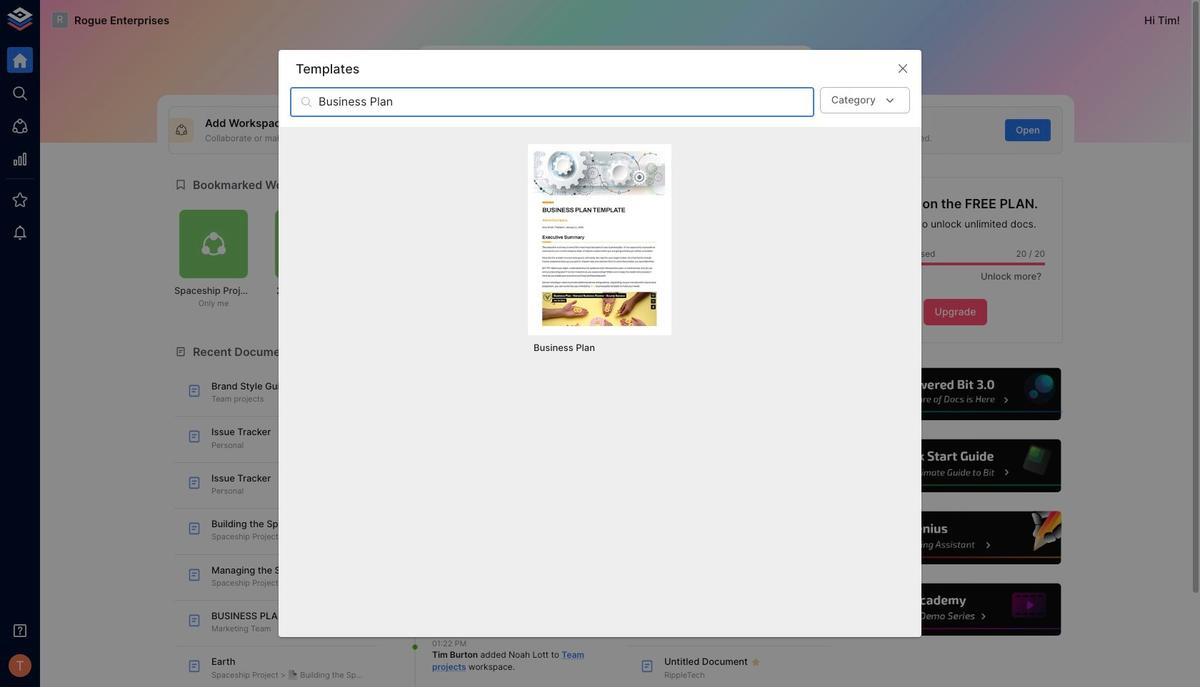 Task type: describe. For each thing, give the bounding box(es) containing it.
business plan image
[[534, 150, 666, 326]]

2 help image from the top
[[848, 438, 1063, 495]]



Task type: vqa. For each thing, say whether or not it's contained in the screenshot.
SEARCH TEMPLATES... Text Box
yes



Task type: locate. For each thing, give the bounding box(es) containing it.
dialog
[[279, 50, 921, 638]]

help image
[[848, 366, 1063, 423], [848, 438, 1063, 495], [848, 510, 1063, 567], [848, 582, 1063, 639]]

Search Templates... text field
[[319, 87, 814, 117]]

3 help image from the top
[[848, 510, 1063, 567]]

1 help image from the top
[[848, 366, 1063, 423]]

4 help image from the top
[[848, 582, 1063, 639]]



